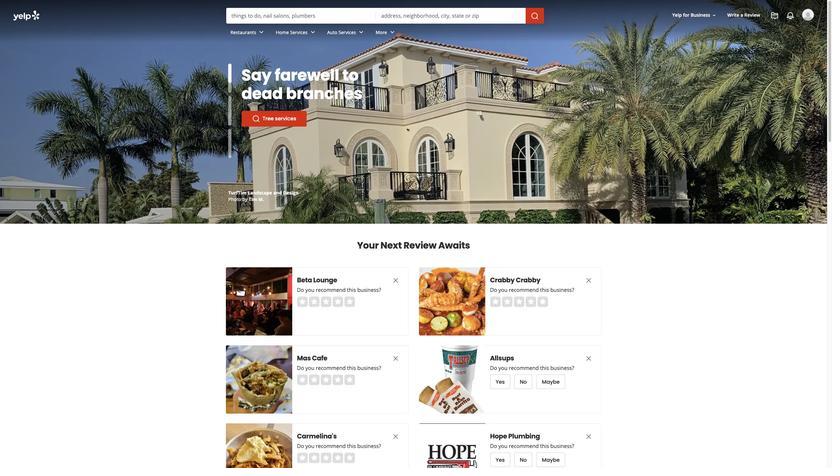 Task type: vqa. For each thing, say whether or not it's contained in the screenshot.
the top Yes button
yes



Task type: describe. For each thing, give the bounding box(es) containing it.
this for hope plumbing
[[540, 443, 549, 450]]

(no rating) image for cafe
[[297, 375, 355, 386]]

turftim
[[229, 190, 247, 196]]

maybe button for allsups
[[537, 375, 566, 390]]

this for carmelina's
[[347, 443, 356, 450]]

business? for beta lounge
[[358, 287, 381, 294]]

recommend for beta lounge
[[316, 287, 346, 294]]

cafe
[[312, 354, 328, 363]]

no for hope plumbing
[[520, 457, 527, 464]]

allsups link
[[490, 354, 572, 363]]

none field near
[[381, 12, 521, 19]]

1 crabby from the left
[[490, 276, 515, 285]]

no button for allsups
[[515, 375, 533, 390]]

write a review link
[[725, 9, 763, 21]]

rating element for cafe
[[297, 375, 355, 386]]

landscape
[[248, 190, 272, 196]]

dead
[[242, 83, 283, 105]]

carmelina's link
[[297, 432, 379, 442]]

beta lounge link
[[297, 276, 379, 285]]

tyler b. image
[[803, 9, 814, 21]]

search image
[[531, 12, 539, 20]]

you for allsups
[[499, 365, 508, 372]]

maybe for allsups
[[542, 379, 560, 386]]

recommend for hope plumbing
[[509, 443, 539, 450]]

restaurants
[[231, 29, 256, 35]]

m.
[[259, 196, 264, 203]]

dismiss card image for carmelina's
[[392, 433, 400, 441]]

select slide image
[[228, 55, 231, 85]]

you for beta lounge
[[306, 287, 315, 294]]

do you recommend this business? for mas cafe
[[297, 365, 381, 372]]

dismiss card image for allsups
[[585, 355, 593, 363]]

user actions element
[[667, 8, 824, 49]]

none field find
[[232, 12, 371, 19]]

Find text field
[[232, 12, 371, 19]]

write
[[728, 12, 740, 18]]

(no rating) image for lounge
[[297, 297, 355, 308]]

do you recommend this business? for carmelina's
[[297, 443, 381, 450]]

do you recommend this business? for crabby crabby
[[490, 287, 574, 294]]

crabby crabby link
[[490, 276, 572, 285]]

tree services
[[263, 115, 296, 123]]

business? for crabby crabby
[[551, 287, 574, 294]]

mas
[[297, 354, 311, 363]]

for
[[683, 12, 690, 18]]

photo of allsups image
[[419, 346, 485, 414]]

2 crabby from the left
[[516, 276, 541, 285]]

dismiss card image for crabby crabby
[[585, 277, 593, 285]]

recommend for carmelina's
[[316, 443, 346, 450]]

turftim landscape and design link
[[229, 190, 299, 196]]

none search field inside explore banner section banner
[[226, 8, 546, 24]]

home services link
[[271, 24, 322, 43]]

Near text field
[[381, 12, 521, 19]]

do you recommend this business? for hope plumbing
[[490, 443, 574, 450]]

none search field containing yelp for business
[[0, 0, 828, 49]]

you for hope plumbing
[[499, 443, 508, 450]]

tree services link
[[242, 111, 307, 127]]

beta
[[297, 276, 312, 285]]

yes button for hope plumbing
[[490, 453, 511, 468]]

auto
[[327, 29, 338, 35]]

do you recommend this business? for beta lounge
[[297, 287, 381, 294]]

write a review
[[728, 12, 761, 18]]

explore banner section banner
[[0, 0, 828, 224]]

this for allsups
[[540, 365, 549, 372]]

tim
[[249, 196, 257, 203]]

maybe button for hope plumbing
[[537, 453, 566, 468]]

rating element for crabby
[[490, 297, 548, 308]]

dismiss card image for hope plumbing
[[585, 433, 593, 441]]

do for hope plumbing
[[490, 443, 497, 450]]

next
[[381, 240, 402, 252]]

beta lounge
[[297, 276, 337, 285]]

business? for allsups
[[551, 365, 574, 372]]

auto services
[[327, 29, 356, 35]]

review for a
[[745, 12, 761, 18]]

business? for mas cafe
[[358, 365, 381, 372]]

home services
[[276, 29, 308, 35]]

restaurants link
[[225, 24, 271, 43]]

yelp for business
[[673, 12, 711, 18]]

tree
[[263, 115, 274, 123]]

do for carmelina's
[[297, 443, 304, 450]]

recommend for mas cafe
[[316, 365, 346, 372]]

branches
[[286, 83, 363, 105]]

by
[[242, 196, 248, 203]]

do for crabby crabby
[[490, 287, 497, 294]]

no button for hope plumbing
[[515, 453, 533, 468]]

hope plumbing link
[[490, 432, 572, 442]]

turftim landscape and design photo by tim m.
[[229, 190, 299, 203]]

yelp for business button
[[670, 9, 720, 21]]



Task type: locate. For each thing, give the bounding box(es) containing it.
awaits
[[439, 240, 470, 252]]

you down allsups
[[499, 365, 508, 372]]

1 yes from the top
[[496, 379, 505, 386]]

photo
[[229, 196, 241, 203]]

maybe for hope plumbing
[[542, 457, 560, 464]]

hope
[[490, 432, 507, 442]]

yes button for allsups
[[490, 375, 511, 390]]

mas cafe
[[297, 354, 328, 363]]

2 services from the left
[[339, 29, 356, 35]]

photo of crabby crabby image
[[419, 268, 485, 336]]

this for beta lounge
[[347, 287, 356, 294]]

hope plumbing
[[490, 432, 540, 442]]

0 vertical spatial yes button
[[490, 375, 511, 390]]

do you recommend this business? down crabby crabby link
[[490, 287, 574, 294]]

1 horizontal spatial crabby
[[516, 276, 541, 285]]

you down mas cafe
[[306, 365, 315, 372]]

None search field
[[0, 0, 828, 49]]

0 vertical spatial review
[[745, 12, 761, 18]]

lounge
[[313, 276, 337, 285]]

1 horizontal spatial 24 chevron down v2 image
[[357, 28, 365, 36]]

do down allsups
[[490, 365, 497, 372]]

yes button down allsups
[[490, 375, 511, 390]]

dismiss card image for mas cafe
[[392, 355, 400, 363]]

this down the carmelina's 'link'
[[347, 443, 356, 450]]

24 search v2 image
[[252, 115, 260, 123]]

yes for allsups
[[496, 379, 505, 386]]

None radio
[[309, 297, 320, 308], [321, 297, 331, 308], [502, 297, 513, 308], [538, 297, 548, 308], [333, 375, 343, 386], [297, 453, 308, 464], [344, 453, 355, 464], [309, 297, 320, 308], [321, 297, 331, 308], [502, 297, 513, 308], [538, 297, 548, 308], [333, 375, 343, 386], [297, 453, 308, 464], [344, 453, 355, 464]]

no for allsups
[[520, 379, 527, 386]]

you down the crabby crabby
[[499, 287, 508, 294]]

(no rating) image for crabby
[[490, 297, 548, 308]]

tim m. link
[[249, 196, 264, 203]]

you for carmelina's
[[306, 443, 315, 450]]

maybe down hope plumbing link
[[542, 457, 560, 464]]

16 chevron down v2 image
[[712, 13, 717, 18]]

business? down hope plumbing link
[[551, 443, 574, 450]]

crabby
[[490, 276, 515, 285], [516, 276, 541, 285]]

and
[[273, 190, 282, 196]]

do you recommend this business? down 'beta lounge' link
[[297, 287, 381, 294]]

24 chevron down v2 image for auto services
[[357, 28, 365, 36]]

recommend for crabby crabby
[[509, 287, 539, 294]]

maybe down allsups link on the bottom right
[[542, 379, 560, 386]]

2 maybe from the top
[[542, 457, 560, 464]]

(no rating) image down cafe
[[297, 375, 355, 386]]

0 horizontal spatial review
[[404, 240, 437, 252]]

(no rating) image down the crabby crabby
[[490, 297, 548, 308]]

rating element down cafe
[[297, 375, 355, 386]]

projects image
[[771, 12, 779, 20]]

business categories element
[[225, 24, 814, 43]]

do you recommend this business? down the carmelina's 'link'
[[297, 443, 381, 450]]

recommend
[[316, 287, 346, 294], [509, 287, 539, 294], [316, 365, 346, 372], [509, 365, 539, 372], [316, 443, 346, 450], [509, 443, 539, 450]]

24 chevron down v2 image
[[309, 28, 317, 36]]

photo of hope plumbing image
[[419, 424, 485, 469]]

None radio
[[297, 297, 308, 308], [333, 297, 343, 308], [344, 297, 355, 308], [490, 297, 501, 308], [514, 297, 525, 308], [526, 297, 536, 308], [297, 375, 308, 386], [309, 375, 320, 386], [321, 375, 331, 386], [344, 375, 355, 386], [309, 453, 320, 464], [321, 453, 331, 464], [333, 453, 343, 464], [297, 297, 308, 308], [333, 297, 343, 308], [344, 297, 355, 308], [490, 297, 501, 308], [514, 297, 525, 308], [526, 297, 536, 308], [297, 375, 308, 386], [309, 375, 320, 386], [321, 375, 331, 386], [344, 375, 355, 386], [309, 453, 320, 464], [321, 453, 331, 464], [333, 453, 343, 464]]

no button down allsups link on the bottom right
[[515, 375, 533, 390]]

yes button down the hope
[[490, 453, 511, 468]]

rating element down the crabby crabby
[[490, 297, 548, 308]]

farewell
[[275, 64, 339, 86]]

do you recommend this business?
[[297, 287, 381, 294], [490, 287, 574, 294], [297, 365, 381, 372], [490, 365, 574, 372], [297, 443, 381, 450], [490, 443, 574, 450]]

business? down mas cafe 'link'
[[358, 365, 381, 372]]

do you recommend this business? down mas cafe 'link'
[[297, 365, 381, 372]]

allsups
[[490, 354, 514, 363]]

2 24 chevron down v2 image from the left
[[357, 28, 365, 36]]

this down 'beta lounge' link
[[347, 287, 356, 294]]

3 24 chevron down v2 image from the left
[[389, 28, 396, 36]]

recommend down mas cafe 'link'
[[316, 365, 346, 372]]

1 vertical spatial yes button
[[490, 453, 511, 468]]

do you recommend this business? down hope plumbing link
[[490, 443, 574, 450]]

business? down allsups link on the bottom right
[[551, 365, 574, 372]]

1 vertical spatial review
[[404, 240, 437, 252]]

do down the beta
[[297, 287, 304, 294]]

0 vertical spatial maybe
[[542, 379, 560, 386]]

1 horizontal spatial none field
[[381, 12, 521, 19]]

rating element
[[297, 297, 355, 308], [490, 297, 548, 308], [297, 375, 355, 386], [297, 453, 355, 464]]

services for auto services
[[339, 29, 356, 35]]

auto services link
[[322, 24, 371, 43]]

1 services from the left
[[290, 29, 308, 35]]

(no rating) image
[[297, 297, 355, 308], [490, 297, 548, 308], [297, 375, 355, 386], [297, 453, 355, 464]]

no down plumbing
[[520, 457, 527, 464]]

1 none field from the left
[[232, 12, 371, 19]]

a
[[741, 12, 744, 18]]

you for crabby crabby
[[499, 287, 508, 294]]

recommend down crabby crabby link
[[509, 287, 539, 294]]

do for beta lounge
[[297, 287, 304, 294]]

do down mas
[[297, 365, 304, 372]]

you
[[306, 287, 315, 294], [499, 287, 508, 294], [306, 365, 315, 372], [499, 365, 508, 372], [306, 443, 315, 450], [499, 443, 508, 450]]

do
[[297, 287, 304, 294], [490, 287, 497, 294], [297, 365, 304, 372], [490, 365, 497, 372], [297, 443, 304, 450], [490, 443, 497, 450]]

1 24 chevron down v2 image from the left
[[258, 28, 266, 36]]

24 chevron down v2 image right restaurants
[[258, 28, 266, 36]]

0 vertical spatial dismiss card image
[[585, 277, 593, 285]]

this down allsups link on the bottom right
[[540, 365, 549, 372]]

your next review awaits
[[357, 240, 470, 252]]

photo of carmelina's image
[[226, 424, 292, 469]]

dismiss card image for beta lounge
[[392, 277, 400, 285]]

0 vertical spatial yes
[[496, 379, 505, 386]]

1 maybe button from the top
[[537, 375, 566, 390]]

0 vertical spatial no button
[[515, 375, 533, 390]]

this
[[347, 287, 356, 294], [540, 287, 549, 294], [347, 365, 356, 372], [540, 365, 549, 372], [347, 443, 356, 450], [540, 443, 549, 450]]

2 horizontal spatial 24 chevron down v2 image
[[389, 28, 396, 36]]

you down the beta
[[306, 287, 315, 294]]

1 vertical spatial maybe button
[[537, 453, 566, 468]]

to
[[343, 64, 359, 86]]

1 vertical spatial yes
[[496, 457, 505, 464]]

do for mas cafe
[[297, 365, 304, 372]]

business
[[691, 12, 711, 18]]

rating element for lounge
[[297, 297, 355, 308]]

2 no button from the top
[[515, 453, 533, 468]]

24 chevron down v2 image right auto services in the left of the page
[[357, 28, 365, 36]]

1 vertical spatial no
[[520, 457, 527, 464]]

dismiss card image
[[585, 277, 593, 285], [585, 355, 593, 363], [392, 433, 400, 441]]

business? for carmelina's
[[358, 443, 381, 450]]

rating element down lounge
[[297, 297, 355, 308]]

1 no button from the top
[[515, 375, 533, 390]]

crabby crabby
[[490, 276, 541, 285]]

plumbing
[[509, 432, 540, 442]]

photo of beta lounge image
[[226, 268, 292, 336]]

2 no from the top
[[520, 457, 527, 464]]

(no rating) image down lounge
[[297, 297, 355, 308]]

business?
[[358, 287, 381, 294], [551, 287, 574, 294], [358, 365, 381, 372], [551, 365, 574, 372], [358, 443, 381, 450], [551, 443, 574, 450]]

this down crabby crabby link
[[540, 287, 549, 294]]

24 chevron down v2 image inside more link
[[389, 28, 396, 36]]

2 none field from the left
[[381, 12, 521, 19]]

mas cafe link
[[297, 354, 379, 363]]

2 vertical spatial dismiss card image
[[392, 433, 400, 441]]

24 chevron down v2 image inside the auto services "link"
[[357, 28, 365, 36]]

1 vertical spatial maybe
[[542, 457, 560, 464]]

you down 'carmelina's'
[[306, 443, 315, 450]]

maybe button down hope plumbing link
[[537, 453, 566, 468]]

1 vertical spatial dismiss card image
[[392, 355, 400, 363]]

yelp
[[673, 12, 682, 18]]

recommend down the carmelina's 'link'
[[316, 443, 346, 450]]

do down the hope
[[490, 443, 497, 450]]

carmelina's
[[297, 432, 337, 442]]

1 no from the top
[[520, 379, 527, 386]]

notifications image
[[787, 12, 795, 20]]

2 yes button from the top
[[490, 453, 511, 468]]

0 horizontal spatial services
[[290, 29, 308, 35]]

yes
[[496, 379, 505, 386], [496, 457, 505, 464]]

recommend for allsups
[[509, 365, 539, 372]]

no down allsups link on the bottom right
[[520, 379, 527, 386]]

2 maybe button from the top
[[537, 453, 566, 468]]

0 vertical spatial no
[[520, 379, 527, 386]]

business? for hope plumbing
[[551, 443, 574, 450]]

0 vertical spatial maybe button
[[537, 375, 566, 390]]

no
[[520, 379, 527, 386], [520, 457, 527, 464]]

yes down the hope
[[496, 457, 505, 464]]

review for next
[[404, 240, 437, 252]]

dismiss card image
[[392, 277, 400, 285], [392, 355, 400, 363], [585, 433, 593, 441]]

recommend down lounge
[[316, 287, 346, 294]]

review
[[745, 12, 761, 18], [404, 240, 437, 252]]

do for allsups
[[490, 365, 497, 372]]

this down hope plumbing link
[[540, 443, 549, 450]]

None field
[[232, 12, 371, 19], [381, 12, 521, 19]]

1 horizontal spatial services
[[339, 29, 356, 35]]

do you recommend this business? down allsups link on the bottom right
[[490, 365, 574, 372]]

1 vertical spatial dismiss card image
[[585, 355, 593, 363]]

24 chevron down v2 image inside 'restaurants' link
[[258, 28, 266, 36]]

design
[[283, 190, 299, 196]]

0 horizontal spatial 24 chevron down v2 image
[[258, 28, 266, 36]]

recommend down allsups link on the bottom right
[[509, 365, 539, 372]]

24 chevron down v2 image for restaurants
[[258, 28, 266, 36]]

rating element down 'carmelina's'
[[297, 453, 355, 464]]

no button
[[515, 375, 533, 390], [515, 453, 533, 468]]

yes down allsups
[[496, 379, 505, 386]]

24 chevron down v2 image for more
[[389, 28, 396, 36]]

0 vertical spatial dismiss card image
[[392, 277, 400, 285]]

None search field
[[226, 8, 546, 24]]

2 yes from the top
[[496, 457, 505, 464]]

your
[[357, 240, 379, 252]]

services
[[275, 115, 296, 123]]

you for mas cafe
[[306, 365, 315, 372]]

home
[[276, 29, 289, 35]]

1 maybe from the top
[[542, 379, 560, 386]]

1 vertical spatial no button
[[515, 453, 533, 468]]

business? down 'beta lounge' link
[[358, 287, 381, 294]]

you down the hope
[[499, 443, 508, 450]]

more link
[[371, 24, 402, 43]]

2 vertical spatial dismiss card image
[[585, 433, 593, 441]]

yes button
[[490, 375, 511, 390], [490, 453, 511, 468]]

services for home services
[[290, 29, 308, 35]]

review inside user actions element
[[745, 12, 761, 18]]

services right auto
[[339, 29, 356, 35]]

services inside "link"
[[339, 29, 356, 35]]

no button down plumbing
[[515, 453, 533, 468]]

this for crabby crabby
[[540, 287, 549, 294]]

this down mas cafe 'link'
[[347, 365, 356, 372]]

0 horizontal spatial none field
[[232, 12, 371, 19]]

recommend down plumbing
[[509, 443, 539, 450]]

review right next
[[404, 240, 437, 252]]

review right a
[[745, 12, 761, 18]]

1 horizontal spatial review
[[745, 12, 761, 18]]

say
[[242, 64, 272, 86]]

maybe
[[542, 379, 560, 386], [542, 457, 560, 464]]

do you recommend this business? for allsups
[[490, 365, 574, 372]]

maybe button down allsups link on the bottom right
[[537, 375, 566, 390]]

24 chevron down v2 image right more
[[389, 28, 396, 36]]

services left 24 chevron down v2 image on the left
[[290, 29, 308, 35]]

24 chevron down v2 image
[[258, 28, 266, 36], [357, 28, 365, 36], [389, 28, 396, 36]]

more
[[376, 29, 387, 35]]

0 horizontal spatial crabby
[[490, 276, 515, 285]]

do down 'carmelina's'
[[297, 443, 304, 450]]

maybe button
[[537, 375, 566, 390], [537, 453, 566, 468]]

business? down the carmelina's 'link'
[[358, 443, 381, 450]]

photo of mas cafe image
[[226, 346, 292, 414]]

services
[[290, 29, 308, 35], [339, 29, 356, 35]]

say farewell to dead branches
[[242, 64, 363, 105]]

yes for hope plumbing
[[496, 457, 505, 464]]

(no rating) image down 'carmelina's'
[[297, 453, 355, 464]]

1 yes button from the top
[[490, 375, 511, 390]]

business? down crabby crabby link
[[551, 287, 574, 294]]

this for mas cafe
[[347, 365, 356, 372]]

do down the crabby crabby
[[490, 287, 497, 294]]



